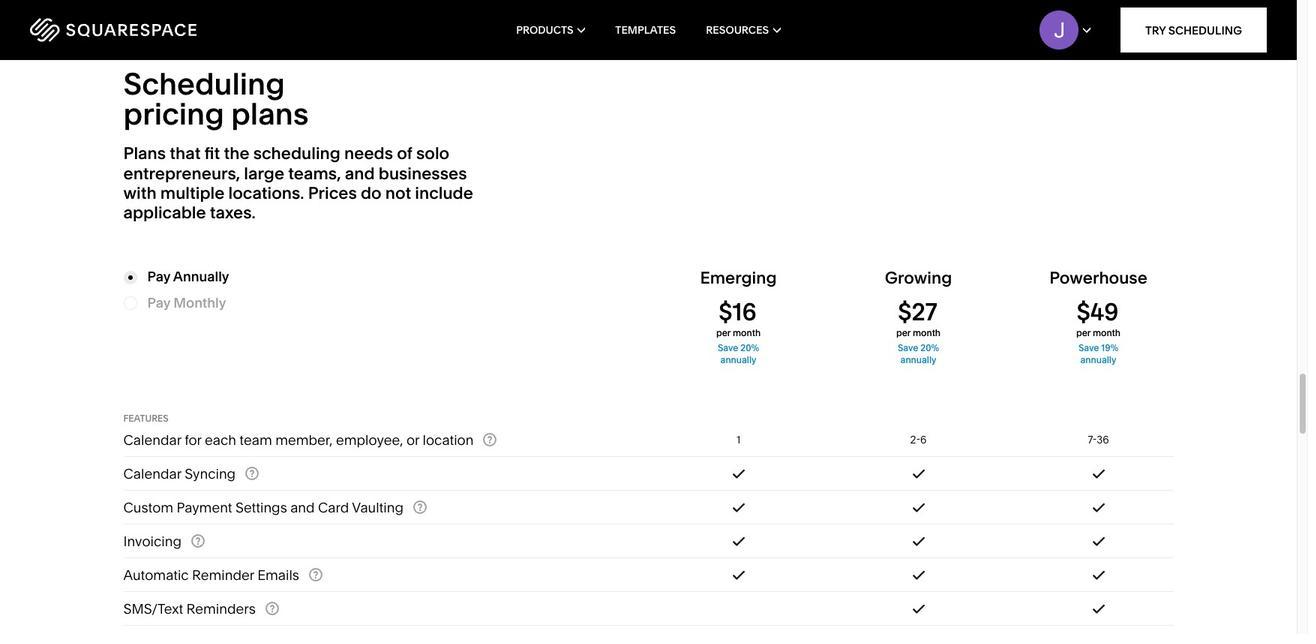 Task type: locate. For each thing, give the bounding box(es) containing it.
member,
[[275, 431, 333, 449]]

per down the '$27'
[[897, 327, 911, 339]]

pay annually
[[147, 268, 229, 285]]

pay up pay monthly button on the left top of the page
[[147, 268, 170, 285]]

1 applies to powerhouse plan image from the top
[[1093, 469, 1105, 479]]

0 horizontal spatial 20%
[[741, 342, 759, 354]]

1 per month save 20% annually from the left
[[717, 327, 761, 366]]

1 horizontal spatial 20%
[[921, 342, 940, 354]]

1 save from the left
[[718, 342, 739, 354]]

$49
[[1077, 297, 1119, 327]]

1 vertical spatial applies to growing plan image
[[913, 604, 925, 614]]

for
[[185, 431, 202, 449]]

2 save from the left
[[898, 342, 919, 354]]

settings
[[236, 499, 287, 516]]

applies to growing plan image for settings
[[913, 503, 925, 512]]

20% down the '$27'
[[921, 342, 940, 354]]

1 horizontal spatial annually
[[901, 354, 937, 366]]

annually down 19%
[[1081, 354, 1117, 366]]

month inside per month save 19% annually
[[1093, 327, 1121, 339]]

save left 19%
[[1079, 342, 1100, 354]]

0 vertical spatial applies to growing plan image
[[913, 469, 925, 479]]

3 month from the left
[[1093, 327, 1121, 339]]

applies to powerhouse plan image for custom payment settings and card vaulting
[[1093, 503, 1105, 512]]

annually down '$20'
[[721, 354, 757, 366]]

pay
[[147, 268, 170, 285], [147, 294, 170, 312]]

per month save 20% annually
[[717, 327, 761, 366], [897, 327, 941, 366]]

2 horizontal spatial save
[[1079, 342, 1100, 354]]

save for $49
[[1079, 342, 1100, 354]]

0 horizontal spatial per month save 20% annually
[[717, 327, 761, 366]]

save for $27
[[898, 342, 919, 354]]

annually down $34
[[901, 354, 937, 366]]

scheduling
[[1169, 23, 1243, 37], [123, 65, 285, 102]]

month for $16
[[733, 327, 761, 339]]

2 vertical spatial applies to emerging plan image
[[733, 536, 745, 546]]

each
[[205, 431, 236, 449]]

20% down $16
[[741, 342, 759, 354]]

applies to growing plan image
[[913, 469, 925, 479], [913, 503, 925, 512], [913, 570, 925, 580]]

3 applies to growing plan image from the top
[[913, 570, 925, 580]]

calendar down features
[[123, 431, 181, 449]]

2 per from the left
[[897, 327, 911, 339]]

with
[[123, 183, 157, 203]]

and left card
[[291, 499, 315, 516]]

0 vertical spatial pay
[[147, 268, 170, 285]]

3 save from the left
[[1079, 342, 1100, 354]]

2 vertical spatial applies to growing plan image
[[913, 570, 925, 580]]

1 horizontal spatial month
[[913, 327, 941, 339]]

1 20% from the left
[[741, 342, 759, 354]]

per down $49
[[1077, 327, 1091, 339]]

month up 19%
[[1093, 327, 1121, 339]]

20%
[[741, 342, 759, 354], [921, 342, 940, 354]]

$27
[[898, 297, 938, 327]]

scheduling
[[253, 143, 341, 164]]

2 applies to emerging plan image from the top
[[733, 503, 745, 512]]

team
[[240, 431, 272, 449]]

reminder
[[192, 566, 254, 584]]

sms/text reminders
[[123, 600, 256, 617]]

per month save 20% annually down the '$27'
[[897, 327, 941, 366]]

4 applies to powerhouse plan image from the top
[[1093, 604, 1105, 614]]

2 applies to growing plan image from the top
[[913, 503, 925, 512]]

teams,
[[288, 163, 341, 184]]

2 applies to powerhouse plan image from the top
[[1093, 503, 1105, 512]]

per month save 20% annually for $27
[[897, 327, 941, 366]]

the
[[224, 143, 250, 164]]

applies to powerhouse plan image
[[1093, 469, 1105, 479], [1093, 503, 1105, 512], [1093, 570, 1105, 580], [1093, 604, 1105, 614]]

applies to growing plan image
[[913, 536, 925, 546], [913, 604, 925, 614]]

monthly
[[174, 294, 226, 312]]

calendar for calendar for each team member, employee, or location
[[123, 431, 181, 449]]

1 horizontal spatial per
[[897, 327, 911, 339]]

1 horizontal spatial and
[[345, 163, 375, 184]]

1 vertical spatial scheduling
[[123, 65, 285, 102]]

location
[[423, 431, 474, 449]]

scheduling right the try
[[1169, 23, 1243, 37]]

custom
[[123, 499, 173, 516]]

fit
[[205, 143, 220, 164]]

2 annually from the left
[[901, 354, 937, 366]]

2 20% from the left
[[921, 342, 940, 354]]

and inside plans that fit the scheduling needs of solo entrepreneurs, large teams, and businesses with multiple locations. prices do not include applicable taxes.
[[345, 163, 375, 184]]

0 horizontal spatial month
[[733, 327, 761, 339]]

pay monthly button
[[123, 294, 226, 312]]

applies to emerging plan image
[[733, 469, 745, 479], [733, 503, 745, 512], [733, 536, 745, 546]]

per for $27
[[897, 327, 911, 339]]

$16
[[719, 297, 757, 327]]

2 per month save 20% annually from the left
[[897, 327, 941, 366]]

1 calendar from the top
[[123, 431, 181, 449]]

annually for $16
[[721, 354, 757, 366]]

businesses
[[379, 163, 467, 184]]

applies to emerging plan image
[[733, 570, 745, 580]]

pay inside button
[[147, 268, 170, 285]]

2 month from the left
[[913, 327, 941, 339]]

2-6
[[911, 433, 927, 446]]

templates
[[615, 23, 676, 37]]

1 vertical spatial applies to emerging plan image
[[733, 503, 745, 512]]

emails
[[257, 566, 299, 584]]

and
[[345, 163, 375, 184], [291, 499, 315, 516]]

entrepreneurs,
[[123, 163, 240, 184]]

save down $16
[[718, 342, 739, 354]]

per down $16
[[717, 327, 731, 339]]

1 vertical spatial pay
[[147, 294, 170, 312]]

month down $16
[[733, 327, 761, 339]]

invoicing
[[123, 533, 182, 550]]

not
[[386, 183, 411, 203]]

save for $16
[[718, 342, 739, 354]]

annually
[[173, 268, 229, 285]]

pay annually button
[[123, 268, 301, 286]]

month
[[733, 327, 761, 339], [913, 327, 941, 339], [1093, 327, 1121, 339]]

0 vertical spatial scheduling
[[1169, 23, 1243, 37]]

2 pay from the top
[[147, 294, 170, 312]]

squarespace logo image
[[30, 18, 197, 42]]

1 horizontal spatial per month save 20% annually
[[897, 327, 941, 366]]

applies to powerhouse plan image for automatic reminder emails
[[1093, 570, 1105, 580]]

1 month from the left
[[733, 327, 761, 339]]

2 calendar from the top
[[123, 465, 181, 482]]

3 annually from the left
[[1081, 354, 1117, 366]]

per inside per month save 19% annually
[[1077, 327, 1091, 339]]

1 vertical spatial applies to growing plan image
[[913, 503, 925, 512]]

annually inside per month save 19% annually
[[1081, 354, 1117, 366]]

0 horizontal spatial and
[[291, 499, 315, 516]]

pay monthly
[[147, 294, 226, 312]]

calendar for each team member, employee, or location
[[123, 431, 474, 449]]

growing
[[885, 268, 952, 288]]

0 vertical spatial applies to growing plan image
[[913, 536, 925, 546]]

month down the '$27'
[[913, 327, 941, 339]]

1 vertical spatial calendar
[[123, 465, 181, 482]]

3 per from the left
[[1077, 327, 1091, 339]]

templates link
[[615, 0, 676, 60]]

taxes.
[[210, 203, 256, 223]]

2 applies to growing plan image from the top
[[913, 604, 925, 614]]

1 horizontal spatial save
[[898, 342, 919, 354]]

0 horizontal spatial per
[[717, 327, 731, 339]]

per
[[717, 327, 731, 339], [897, 327, 911, 339], [1077, 327, 1091, 339]]

products button
[[516, 0, 585, 60]]

2 horizontal spatial per
[[1077, 327, 1091, 339]]

0 vertical spatial applies to emerging plan image
[[733, 469, 745, 479]]

6
[[921, 433, 927, 446]]

1 horizontal spatial scheduling
[[1169, 23, 1243, 37]]

scheduling up fit
[[123, 65, 285, 102]]

calendar up custom
[[123, 465, 181, 482]]

annually
[[721, 354, 757, 366], [901, 354, 937, 366], [1081, 354, 1117, 366]]

0 vertical spatial calendar
[[123, 431, 181, 449]]

save down the '$27'
[[898, 342, 919, 354]]

and left 'not'
[[345, 163, 375, 184]]

do
[[361, 183, 382, 203]]

calendar
[[123, 431, 181, 449], [123, 465, 181, 482]]

1 applies to emerging plan image from the top
[[733, 469, 745, 479]]

0 vertical spatial and
[[345, 163, 375, 184]]

large
[[244, 163, 284, 184]]

save
[[718, 342, 739, 354], [898, 342, 919, 354], [1079, 342, 1100, 354]]

0 horizontal spatial annually
[[721, 354, 757, 366]]

36
[[1097, 433, 1109, 446]]

3 applies to powerhouse plan image from the top
[[1093, 570, 1105, 580]]

save inside per month save 19% annually
[[1079, 342, 1100, 354]]

pay down pay annually
[[147, 294, 170, 312]]

0 horizontal spatial save
[[718, 342, 739, 354]]

2 horizontal spatial month
[[1093, 327, 1121, 339]]

0 horizontal spatial scheduling
[[123, 65, 285, 102]]

1 pay from the top
[[147, 268, 170, 285]]

1 per from the left
[[717, 327, 731, 339]]

2 horizontal spatial annually
[[1081, 354, 1117, 366]]

19%
[[1102, 342, 1119, 354]]

plans
[[123, 143, 166, 164]]

per month save 20% annually down $16
[[717, 327, 761, 366]]

automatic
[[123, 566, 189, 584]]

annually for $49
[[1081, 354, 1117, 366]]

1 annually from the left
[[721, 354, 757, 366]]

calendar syncing
[[123, 465, 236, 482]]



Task type: describe. For each thing, give the bounding box(es) containing it.
syncing
[[185, 465, 236, 482]]

per for $49
[[1077, 327, 1091, 339]]

automatic reminder emails
[[123, 566, 299, 584]]

annually for $27
[[901, 354, 937, 366]]

card
[[318, 499, 349, 516]]

that
[[170, 143, 201, 164]]

locations.
[[229, 183, 304, 203]]

applies to powerhouse plan image
[[1093, 536, 1105, 546]]

products
[[516, 23, 574, 37]]

per month save 19% annually
[[1077, 327, 1121, 366]]

squarespace logo link
[[30, 18, 277, 42]]

solo
[[416, 143, 450, 164]]

plans
[[231, 95, 309, 132]]

applies to powerhouse plan image for calendar syncing
[[1093, 469, 1105, 479]]

scheduling inside scheduling pricing plans
[[123, 65, 285, 102]]

features
[[123, 413, 169, 424]]

emerging
[[700, 268, 777, 288]]

pay for pay annually
[[147, 268, 170, 285]]

1 vertical spatial and
[[291, 499, 315, 516]]

applies to emerging plan image for payment
[[733, 503, 745, 512]]

per for $16
[[717, 327, 731, 339]]

employee,
[[336, 431, 403, 449]]

pricing
[[123, 95, 224, 132]]

2-
[[911, 433, 921, 446]]

needs
[[344, 143, 393, 164]]

try scheduling link
[[1121, 8, 1267, 53]]

try scheduling
[[1146, 23, 1243, 37]]

include
[[415, 183, 473, 203]]

$61
[[1079, 297, 1117, 327]]

per month save 20% annually for $16
[[717, 327, 761, 366]]

$34
[[897, 297, 939, 327]]

powerhouse
[[1050, 268, 1148, 288]]

1
[[737, 433, 741, 446]]

plans that fit the scheduling needs of solo entrepreneurs, large teams, and businesses with multiple locations. prices do not include applicable taxes.
[[123, 143, 473, 223]]

custom payment settings and card vaulting
[[123, 499, 404, 516]]

20% for $27
[[921, 342, 940, 354]]

calendar for calendar syncing
[[123, 465, 181, 482]]

7-36
[[1088, 433, 1109, 446]]

prices
[[308, 183, 357, 203]]

resources
[[706, 23, 769, 37]]

multiple
[[160, 183, 225, 203]]

payment
[[177, 499, 232, 516]]

1 applies to growing plan image from the top
[[913, 469, 925, 479]]

of
[[397, 143, 413, 164]]

applies to emerging plan image for syncing
[[733, 469, 745, 479]]

applies to growing plan image for emails
[[913, 570, 925, 580]]

month for $27
[[913, 327, 941, 339]]

month for $49
[[1093, 327, 1121, 339]]

vaulting
[[352, 499, 404, 516]]

pay for pay monthly
[[147, 294, 170, 312]]

sms/text
[[123, 600, 183, 617]]

20% for $16
[[741, 342, 759, 354]]

try
[[1146, 23, 1166, 37]]

resources button
[[706, 0, 781, 60]]

7-
[[1088, 433, 1097, 446]]

applicable
[[123, 203, 206, 223]]

scheduling pricing plans
[[123, 65, 309, 132]]

3 applies to emerging plan image from the top
[[733, 536, 745, 546]]

or
[[407, 431, 420, 449]]

1 applies to growing plan image from the top
[[913, 536, 925, 546]]

reminders
[[187, 600, 256, 617]]

$20
[[717, 297, 759, 327]]



Task type: vqa. For each thing, say whether or not it's contained in the screenshot.
lead
no



